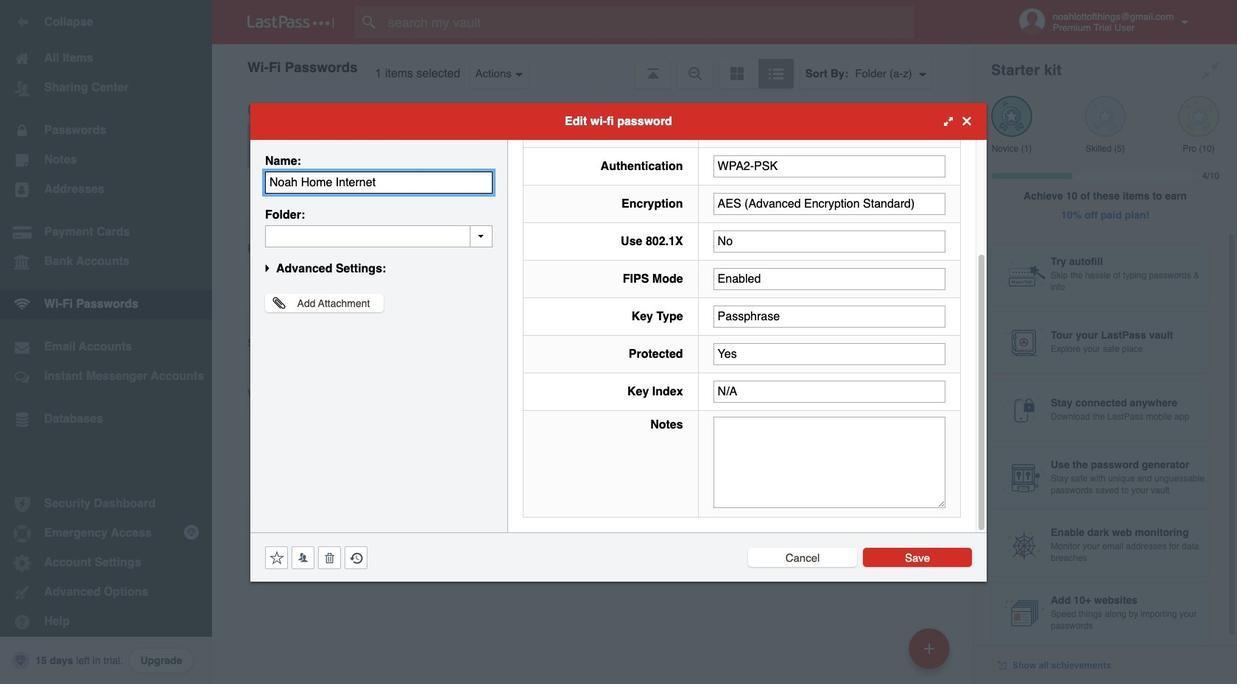 Task type: describe. For each thing, give the bounding box(es) containing it.
lastpass image
[[247, 15, 334, 29]]

new item navigation
[[904, 624, 959, 684]]



Task type: locate. For each thing, give the bounding box(es) containing it.
main navigation navigation
[[0, 0, 212, 684]]

None text field
[[713, 155, 946, 177], [265, 171, 493, 193], [713, 268, 946, 290], [713, 305, 946, 327], [713, 343, 946, 365], [713, 416, 946, 508], [713, 155, 946, 177], [265, 171, 493, 193], [713, 268, 946, 290], [713, 305, 946, 327], [713, 343, 946, 365], [713, 416, 946, 508]]

Search search field
[[355, 6, 943, 38]]

search my vault text field
[[355, 6, 943, 38]]

new item image
[[924, 643, 934, 654]]

dialog
[[250, 0, 987, 581]]

vault options navigation
[[212, 44, 974, 88]]

None text field
[[713, 193, 946, 215], [265, 225, 493, 247], [713, 230, 946, 252], [713, 380, 946, 402], [713, 193, 946, 215], [265, 225, 493, 247], [713, 230, 946, 252], [713, 380, 946, 402]]



Task type: vqa. For each thing, say whether or not it's contained in the screenshot.
Main navigation navigation on the left of the page
yes



